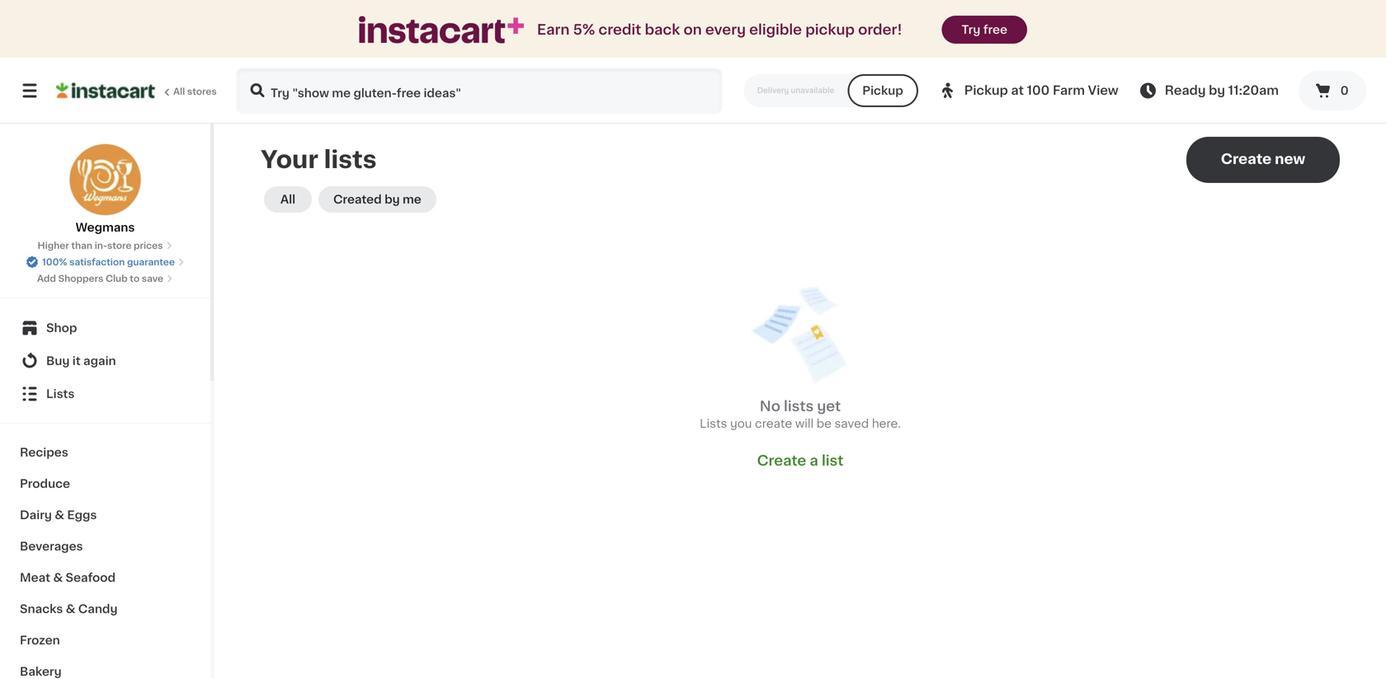 Task type: describe. For each thing, give the bounding box(es) containing it.
all stores link
[[56, 68, 218, 114]]

farm
[[1053, 85, 1085, 97]]

order!
[[858, 23, 902, 37]]

at
[[1011, 85, 1024, 97]]

club
[[106, 274, 128, 283]]

wegmans link
[[69, 144, 142, 236]]

all stores
[[173, 87, 217, 96]]

in-
[[95, 241, 107, 250]]

me
[[403, 194, 421, 205]]

pickup button
[[848, 74, 918, 107]]

create
[[755, 418, 792, 430]]

created
[[333, 194, 382, 205]]

shoppers
[[58, 274, 103, 283]]

instacart logo image
[[56, 81, 155, 101]]

0 button
[[1299, 71, 1366, 111]]

100%
[[42, 258, 67, 267]]

pickup at 100 farm view
[[964, 85, 1119, 97]]

created by me
[[333, 194, 421, 205]]

wegmans logo image
[[69, 144, 142, 216]]

lists for your
[[324, 148, 377, 172]]

wegmans
[[76, 222, 135, 234]]

recipes link
[[10, 437, 201, 469]]

meat & seafood
[[20, 573, 116, 584]]

create new
[[1221, 152, 1306, 166]]

store
[[107, 241, 132, 250]]

dairy & eggs
[[20, 510, 97, 521]]

add
[[37, 274, 56, 283]]

create a list link
[[757, 452, 844, 470]]

beverages link
[[10, 531, 201, 563]]

no lists yet lists you create will be saved here.
[[700, 400, 901, 430]]

lists for no
[[784, 400, 814, 414]]

bakery
[[20, 667, 62, 678]]

higher than in-store prices
[[38, 241, 163, 250]]

every
[[705, 23, 746, 37]]

all button
[[264, 186, 312, 213]]

saved
[[835, 418, 869, 430]]

try free
[[962, 24, 1008, 35]]

new
[[1275, 152, 1306, 166]]

100% satisfaction guarantee button
[[26, 252, 185, 269]]

lists link
[[10, 378, 201, 411]]

create a list
[[757, 454, 844, 468]]

ready by 11:20am link
[[1138, 81, 1279, 101]]

0
[[1341, 85, 1349, 97]]

snacks & candy link
[[10, 594, 201, 625]]

meat & seafood link
[[10, 563, 201, 594]]

create for create new
[[1221, 152, 1272, 166]]

a
[[810, 454, 818, 468]]

than
[[71, 241, 92, 250]]

bakery link
[[10, 657, 201, 680]]

lists inside "lists" link
[[46, 389, 75, 400]]

stores
[[187, 87, 217, 96]]

create for create a list
[[757, 454, 806, 468]]

your
[[261, 148, 318, 172]]

100
[[1027, 85, 1050, 97]]

5%
[[573, 23, 595, 37]]

it
[[72, 356, 81, 367]]

service type group
[[744, 74, 918, 107]]

pickup for pickup
[[863, 85, 903, 97]]

snacks
[[20, 604, 63, 616]]

satisfaction
[[69, 258, 125, 267]]

recipes
[[20, 447, 68, 459]]

free
[[983, 24, 1008, 35]]

all for all
[[280, 194, 295, 205]]

& for snacks
[[66, 604, 75, 616]]

11:20am
[[1228, 85, 1279, 97]]

eggs
[[67, 510, 97, 521]]

will
[[795, 418, 814, 430]]

save
[[142, 274, 163, 283]]

express icon image
[[359, 16, 524, 43]]

list
[[822, 454, 844, 468]]

dairy
[[20, 510, 52, 521]]



Task type: locate. For each thing, give the bounding box(es) containing it.
here.
[[872, 418, 901, 430]]

1 horizontal spatial lists
[[700, 418, 727, 430]]

pickup for pickup at 100 farm view
[[964, 85, 1008, 97]]

lists left you
[[700, 418, 727, 430]]

higher than in-store prices link
[[38, 239, 173, 252]]

1 horizontal spatial all
[[280, 194, 295, 205]]

all
[[173, 87, 185, 96], [280, 194, 295, 205]]

0 vertical spatial create
[[1221, 152, 1272, 166]]

0 vertical spatial &
[[55, 510, 64, 521]]

& for dairy
[[55, 510, 64, 521]]

by for ready
[[1209, 85, 1225, 97]]

lists down buy
[[46, 389, 75, 400]]

1 horizontal spatial pickup
[[964, 85, 1008, 97]]

all for all stores
[[173, 87, 185, 96]]

view
[[1088, 85, 1119, 97]]

& inside the snacks & candy link
[[66, 604, 75, 616]]

by left me
[[385, 194, 400, 205]]

100% satisfaction guarantee
[[42, 258, 175, 267]]

add shoppers club to save
[[37, 274, 163, 283]]

frozen link
[[10, 625, 201, 657]]

1 vertical spatial lists
[[784, 400, 814, 414]]

0 horizontal spatial lists
[[46, 389, 75, 400]]

higher
[[38, 241, 69, 250]]

meat
[[20, 573, 50, 584]]

yet
[[817, 400, 841, 414]]

ready
[[1165, 85, 1206, 97]]

1 vertical spatial all
[[280, 194, 295, 205]]

lists
[[46, 389, 75, 400], [700, 418, 727, 430]]

shop
[[46, 323, 77, 334]]

lists inside no lists yet lists you create will be saved here.
[[700, 418, 727, 430]]

ready by 11:20am
[[1165, 85, 1279, 97]]

create left a on the right
[[757, 454, 806, 468]]

0 vertical spatial by
[[1209, 85, 1225, 97]]

& for meat
[[53, 573, 63, 584]]

0 vertical spatial lists
[[324, 148, 377, 172]]

frozen
[[20, 635, 60, 647]]

pickup left the at
[[964, 85, 1008, 97]]

1 horizontal spatial create
[[1221, 152, 1272, 166]]

seafood
[[66, 573, 116, 584]]

0 horizontal spatial lists
[[324, 148, 377, 172]]

pickup
[[806, 23, 855, 37]]

pickup at 100 farm view button
[[938, 68, 1119, 114]]

1 horizontal spatial lists
[[784, 400, 814, 414]]

by inside button
[[385, 194, 400, 205]]

buy
[[46, 356, 70, 367]]

earn
[[537, 23, 570, 37]]

candy
[[78, 604, 118, 616]]

earn 5% credit back on every eligible pickup order!
[[537, 23, 902, 37]]

to
[[130, 274, 140, 283]]

2 vertical spatial &
[[66, 604, 75, 616]]

prices
[[134, 241, 163, 250]]

0 horizontal spatial create
[[757, 454, 806, 468]]

credit
[[599, 23, 641, 37]]

0 vertical spatial lists
[[46, 389, 75, 400]]

lists up created
[[324, 148, 377, 172]]

create new button
[[1187, 137, 1340, 183]]

you
[[730, 418, 752, 430]]

try
[[962, 24, 981, 35]]

1 horizontal spatial by
[[1209, 85, 1225, 97]]

& inside the dairy & eggs link
[[55, 510, 64, 521]]

produce link
[[10, 469, 201, 500]]

pickup down order!
[[863, 85, 903, 97]]

beverages
[[20, 541, 83, 553]]

& right meat
[[53, 573, 63, 584]]

0 horizontal spatial all
[[173, 87, 185, 96]]

by for created
[[385, 194, 400, 205]]

& left eggs
[[55, 510, 64, 521]]

by right ready
[[1209, 85, 1225, 97]]

1 vertical spatial &
[[53, 573, 63, 584]]

back
[[645, 23, 680, 37]]

all down your
[[280, 194, 295, 205]]

pickup inside button
[[863, 85, 903, 97]]

& inside meat & seafood link
[[53, 573, 63, 584]]

guarantee
[[127, 258, 175, 267]]

pickup
[[964, 85, 1008, 97], [863, 85, 903, 97]]

all left stores
[[173, 87, 185, 96]]

& left candy
[[66, 604, 75, 616]]

lists up will at the bottom right of the page
[[784, 400, 814, 414]]

0 horizontal spatial by
[[385, 194, 400, 205]]

Search field
[[238, 69, 721, 112]]

create left new
[[1221, 152, 1272, 166]]

create inside button
[[1221, 152, 1272, 166]]

all inside 'button'
[[280, 194, 295, 205]]

0 horizontal spatial pickup
[[863, 85, 903, 97]]

no
[[760, 400, 781, 414]]

dairy & eggs link
[[10, 500, 201, 531]]

by
[[1209, 85, 1225, 97], [385, 194, 400, 205]]

1 vertical spatial by
[[385, 194, 400, 205]]

buy it again link
[[10, 345, 201, 378]]

lists inside no lists yet lists you create will be saved here.
[[784, 400, 814, 414]]

0 vertical spatial all
[[173, 87, 185, 96]]

create
[[1221, 152, 1272, 166], [757, 454, 806, 468]]

produce
[[20, 479, 70, 490]]

&
[[55, 510, 64, 521], [53, 573, 63, 584], [66, 604, 75, 616]]

created by me button
[[319, 186, 436, 213]]

None search field
[[236, 68, 723, 114]]

add shoppers club to save link
[[37, 272, 173, 286]]

again
[[83, 356, 116, 367]]

buy it again
[[46, 356, 116, 367]]

on
[[684, 23, 702, 37]]

your lists
[[261, 148, 377, 172]]

1 vertical spatial lists
[[700, 418, 727, 430]]

snacks & candy
[[20, 604, 118, 616]]

shop link
[[10, 312, 201, 345]]

1 vertical spatial create
[[757, 454, 806, 468]]

pickup inside popup button
[[964, 85, 1008, 97]]

eligible
[[749, 23, 802, 37]]



Task type: vqa. For each thing, say whether or not it's contained in the screenshot.
the "Meat & Seafood"
yes



